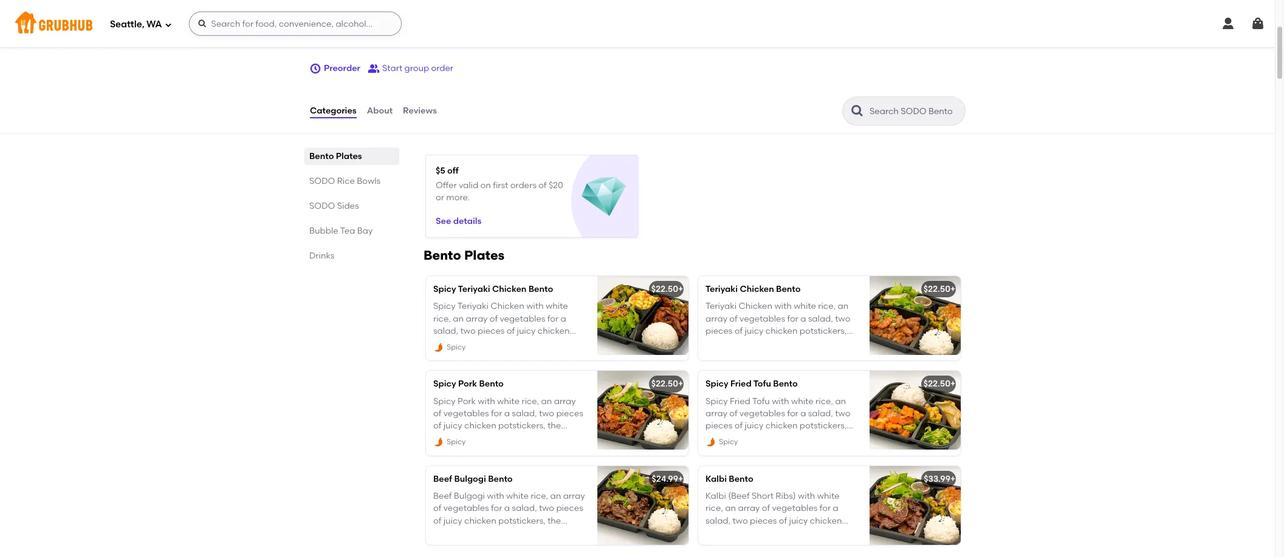 Task type: locate. For each thing, give the bounding box(es) containing it.
bubble tea bay
[[309, 226, 373, 236]]

cucumber for pork
[[487, 434, 530, 444]]

juicy down beef bulgogi bento
[[444, 516, 462, 527]]

1 vertical spatial sweet
[[461, 529, 485, 539]]

svg image left preorder
[[309, 63, 322, 75]]

bento plates down the see details button
[[424, 248, 505, 263]]

1 horizontal spatial chicken
[[740, 284, 774, 295]]

1 vertical spatial chicken
[[464, 516, 496, 527]]

1 horizontal spatial svg image
[[309, 63, 322, 75]]

0 vertical spatial cucumber
[[487, 434, 530, 444]]

tangy- down beef bulgogi bento
[[433, 529, 461, 539]]

salad, for beef bulgogi bento
[[512, 504, 537, 514]]

with
[[478, 397, 495, 407], [487, 492, 504, 502]]

sweet inside beef bulgogi with white rice, an array of vegetables for a salad, two pieces of juicy chicken potstickers, the tangy-sweet cucumber kimchi and a side of the hawaiian mac salad.
[[461, 529, 485, 539]]

1 beef from the top
[[433, 474, 452, 485]]

sodo
[[309, 176, 335, 187], [309, 201, 335, 211]]

hawaiian for pork
[[478, 446, 517, 456]]

1 pieces from the top
[[556, 409, 583, 419]]

$24.99 +
[[652, 474, 683, 485]]

sweet
[[461, 434, 485, 444], [461, 529, 485, 539]]

the
[[548, 421, 561, 432], [462, 446, 476, 456], [548, 516, 561, 527], [462, 541, 476, 551]]

1 vertical spatial svg image
[[309, 63, 322, 75]]

reviews
[[403, 106, 437, 116]]

beef inside beef bulgogi with white rice, an array of vegetables for a salad, two pieces of juicy chicken potstickers, the tangy-sweet cucumber kimchi and a side of the hawaiian mac salad.
[[433, 492, 452, 502]]

0 horizontal spatial bento plates
[[309, 151, 362, 162]]

first
[[493, 180, 508, 191]]

sweet right spicy image
[[461, 434, 485, 444]]

pork up spicy pork with white rice, an array of vegetables for a salad, two pieces of juicy chicken potstickers, the tangy-sweet cucumber kimchi and a side of the hawaiian mac salad.
[[458, 379, 477, 390]]

1 vertical spatial an
[[550, 492, 561, 502]]

1 vertical spatial side
[[433, 541, 450, 551]]

0 vertical spatial with
[[478, 397, 495, 407]]

salad. inside spicy pork with white rice, an array of vegetables for a salad, two pieces of juicy chicken potstickers, the tangy-sweet cucumber kimchi and a side of the hawaiian mac salad.
[[539, 446, 565, 456]]

+ for kalbi bento image
[[951, 474, 956, 485]]

categories
[[310, 106, 357, 116]]

potstickers, inside spicy pork with white rice, an array of vegetables for a salad, two pieces of juicy chicken potstickers, the tangy-sweet cucumber kimchi and a side of the hawaiian mac salad.
[[498, 421, 546, 432]]

0 vertical spatial chicken
[[464, 421, 496, 432]]

pieces inside spicy pork with white rice, an array of vegetables for a salad, two pieces of juicy chicken potstickers, the tangy-sweet cucumber kimchi and a side of the hawaiian mac salad.
[[556, 409, 583, 419]]

0 vertical spatial salad,
[[512, 409, 537, 419]]

1 vertical spatial spicy image
[[706, 438, 717, 449]]

bento inside tab
[[309, 151, 334, 162]]

svg image right wa
[[164, 21, 172, 28]]

chicken
[[492, 284, 527, 295], [740, 284, 774, 295]]

0 horizontal spatial chicken
[[492, 284, 527, 295]]

delivery
[[309, 26, 343, 36]]

salad.
[[539, 446, 565, 456], [539, 541, 565, 551]]

1 vertical spatial sodo
[[309, 201, 335, 211]]

2 cucumber from the top
[[487, 529, 530, 539]]

bento plates tab
[[309, 150, 394, 163]]

bento plates
[[309, 151, 362, 162], [424, 248, 505, 263]]

1 sweet from the top
[[461, 434, 485, 444]]

0 vertical spatial rice,
[[522, 397, 539, 407]]

$22.50 for spicy fried tofu bento
[[924, 379, 951, 390]]

1 vertical spatial hawaiian
[[478, 541, 517, 551]]

0 horizontal spatial plates
[[336, 151, 362, 162]]

1 vertical spatial for
[[491, 504, 502, 514]]

0 vertical spatial beef
[[433, 474, 452, 485]]

0 vertical spatial pieces
[[556, 409, 583, 419]]

vegetables
[[443, 409, 489, 419], [443, 504, 489, 514]]

and inside beef bulgogi with white rice, an array of vegetables for a salad, two pieces of juicy chicken potstickers, the tangy-sweet cucumber kimchi and a side of the hawaiian mac salad.
[[561, 529, 577, 539]]

sodo sides
[[309, 201, 359, 211]]

sodo up bubble
[[309, 201, 335, 211]]

array inside beef bulgogi with white rice, an array of vegetables for a salad, two pieces of juicy chicken potstickers, the tangy-sweet cucumber kimchi and a side of the hawaiian mac salad.
[[563, 492, 585, 502]]

see details button
[[436, 211, 482, 233]]

offer
[[436, 180, 457, 191]]

tangy- up beef bulgogi bento
[[433, 434, 461, 444]]

2 juicy from the top
[[444, 516, 462, 527]]

1 hawaiian from the top
[[478, 446, 517, 456]]

1 horizontal spatial plates
[[464, 248, 505, 263]]

tea
[[340, 226, 355, 236]]

rice, inside beef bulgogi with white rice, an array of vegetables for a salad, two pieces of juicy chicken potstickers, the tangy-sweet cucumber kimchi and a side of the hawaiian mac salad.
[[531, 492, 548, 502]]

kimchi inside beef bulgogi with white rice, an array of vegetables for a salad, two pieces of juicy chicken potstickers, the tangy-sweet cucumber kimchi and a side of the hawaiian mac salad.
[[532, 529, 559, 539]]

white down 'spicy pork bento'
[[497, 397, 520, 407]]

side inside spicy pork with white rice, an array of vegetables for a salad, two pieces of juicy chicken potstickers, the tangy-sweet cucumber kimchi and a side of the hawaiian mac salad.
[[433, 446, 450, 456]]

min
[[333, 38, 346, 47]]

with inside spicy pork with white rice, an array of vegetables for a salad, two pieces of juicy chicken potstickers, the tangy-sweet cucumber kimchi and a side of the hawaiian mac salad.
[[478, 397, 495, 407]]

bulgogi down beef bulgogi bento
[[454, 492, 485, 502]]

1 vertical spatial beef
[[433, 492, 452, 502]]

cucumber inside beef bulgogi with white rice, an array of vegetables for a salad, two pieces of juicy chicken potstickers, the tangy-sweet cucumber kimchi and a side of the hawaiian mac salad.
[[487, 529, 530, 539]]

1 horizontal spatial bento plates
[[424, 248, 505, 263]]

0 vertical spatial plates
[[336, 151, 362, 162]]

fried
[[730, 379, 752, 390]]

2 vegetables from the top
[[443, 504, 489, 514]]

1 two from the top
[[539, 409, 554, 419]]

1 vertical spatial salad.
[[539, 541, 565, 551]]

1 vertical spatial two
[[539, 504, 554, 514]]

with down beef bulgogi bento
[[487, 492, 504, 502]]

pieces inside beef bulgogi with white rice, an array of vegetables for a salad, two pieces of juicy chicken potstickers, the tangy-sweet cucumber kimchi and a side of the hawaiian mac salad.
[[556, 504, 583, 514]]

kimchi for spicy pork with white rice, an array of vegetables for a salad, two pieces of juicy chicken potstickers, the tangy-sweet cucumber kimchi and a side of the hawaiian mac salad.
[[532, 434, 559, 444]]

salad. inside beef bulgogi with white rice, an array of vegetables for a salad, two pieces of juicy chicken potstickers, the tangy-sweet cucumber kimchi and a side of the hawaiian mac salad.
[[539, 541, 565, 551]]

salad, inside spicy pork with white rice, an array of vegetables for a salad, two pieces of juicy chicken potstickers, the tangy-sweet cucumber kimchi and a side of the hawaiian mac salad.
[[512, 409, 537, 419]]

with inside beef bulgogi with white rice, an array of vegetables for a salad, two pieces of juicy chicken potstickers, the tangy-sweet cucumber kimchi and a side of the hawaiian mac salad.
[[487, 492, 504, 502]]

for for bulgogi
[[491, 504, 502, 514]]

2 tangy- from the top
[[433, 529, 461, 539]]

hawaiian
[[478, 446, 517, 456], [478, 541, 517, 551]]

1 sodo from the top
[[309, 176, 335, 187]]

0 vertical spatial juicy
[[444, 421, 462, 432]]

1 vertical spatial bulgogi
[[454, 492, 485, 502]]

chicken down beef bulgogi bento
[[464, 516, 496, 527]]

rice,
[[522, 397, 539, 407], [531, 492, 548, 502]]

svg image
[[164, 21, 172, 28], [309, 63, 322, 75]]

mac inside beef bulgogi with white rice, an array of vegetables for a salad, two pieces of juicy chicken potstickers, the tangy-sweet cucumber kimchi and a side of the hawaiian mac salad.
[[519, 541, 537, 551]]

details
[[453, 217, 482, 227]]

spicy image
[[433, 438, 444, 449]]

cucumber inside spicy pork with white rice, an array of vegetables for a salad, two pieces of juicy chicken potstickers, the tangy-sweet cucumber kimchi and a side of the hawaiian mac salad.
[[487, 434, 530, 444]]

array
[[554, 397, 576, 407], [563, 492, 585, 502]]

2 beef from the top
[[433, 492, 452, 502]]

1 kimchi from the top
[[532, 434, 559, 444]]

cucumber
[[487, 434, 530, 444], [487, 529, 530, 539]]

1 vertical spatial kimchi
[[532, 529, 559, 539]]

1 cucumber from the top
[[487, 434, 530, 444]]

for down 'spicy pork bento'
[[491, 409, 502, 419]]

2 side from the top
[[433, 541, 450, 551]]

1 vertical spatial potstickers,
[[498, 516, 546, 527]]

vegetables for bulgogi
[[443, 504, 489, 514]]

teriyaki chicken bento
[[706, 284, 801, 295]]

an inside beef bulgogi with white rice, an array of vegetables for a salad, two pieces of juicy chicken potstickers, the tangy-sweet cucumber kimchi and a side of the hawaiian mac salad.
[[550, 492, 561, 502]]

+ for "spicy pork bento" "image"
[[678, 379, 683, 390]]

1 salad. from the top
[[539, 446, 565, 456]]

2 kimchi from the top
[[532, 529, 559, 539]]

1 salad, from the top
[[512, 409, 537, 419]]

vegetables inside beef bulgogi with white rice, an array of vegetables for a salad, two pieces of juicy chicken potstickers, the tangy-sweet cucumber kimchi and a side of the hawaiian mac salad.
[[443, 504, 489, 514]]

spicy image up 'spicy pork bento'
[[433, 343, 444, 353]]

1 horizontal spatial teriyaki
[[706, 284, 738, 295]]

bulgogi
[[454, 474, 486, 485], [454, 492, 485, 502]]

pork
[[458, 379, 477, 390], [458, 397, 476, 407]]

drinks
[[309, 251, 334, 261]]

juicy
[[444, 421, 462, 432], [444, 516, 462, 527]]

tangy- for beef bulgogi with white rice, an array of vegetables for a salad, two pieces of juicy chicken potstickers, the tangy-sweet cucumber kimchi and a side of the hawaiian mac salad.
[[433, 529, 461, 539]]

with down 'spicy pork bento'
[[478, 397, 495, 407]]

main navigation navigation
[[0, 0, 1275, 47]]

sodo left rice
[[309, 176, 335, 187]]

0 vertical spatial bulgogi
[[454, 474, 486, 485]]

beef bulgogi bento
[[433, 474, 513, 485]]

and
[[561, 434, 577, 444], [561, 529, 577, 539]]

$5 off offer valid on first orders of $20 or more.
[[436, 166, 563, 203]]

pieces
[[556, 409, 583, 419], [556, 504, 583, 514]]

an inside spicy pork with white rice, an array of vegetables for a salad, two pieces of juicy chicken potstickers, the tangy-sweet cucumber kimchi and a side of the hawaiian mac salad.
[[541, 397, 552, 407]]

two inside beef bulgogi with white rice, an array of vegetables for a salad, two pieces of juicy chicken potstickers, the tangy-sweet cucumber kimchi and a side of the hawaiian mac salad.
[[539, 504, 554, 514]]

0 vertical spatial for
[[491, 409, 502, 419]]

2 salad. from the top
[[539, 541, 565, 551]]

mac
[[519, 446, 537, 456], [519, 541, 537, 551]]

people icon image
[[368, 63, 380, 75]]

mac inside spicy pork with white rice, an array of vegetables for a salad, two pieces of juicy chicken potstickers, the tangy-sweet cucumber kimchi and a side of the hawaiian mac salad.
[[519, 446, 537, 456]]

0 horizontal spatial svg image
[[164, 21, 172, 28]]

hawaiian inside spicy pork with white rice, an array of vegetables for a salad, two pieces of juicy chicken potstickers, the tangy-sweet cucumber kimchi and a side of the hawaiian mac salad.
[[478, 446, 517, 456]]

$33.99 +
[[924, 474, 956, 485]]

1 vertical spatial and
[[561, 529, 577, 539]]

0 vertical spatial bento plates
[[309, 151, 362, 162]]

sweet down beef bulgogi bento
[[461, 529, 485, 539]]

0 horizontal spatial teriyaki
[[458, 284, 490, 295]]

kalbi bento image
[[870, 467, 961, 546]]

tofu
[[753, 379, 771, 390]]

tangy-
[[433, 434, 461, 444], [433, 529, 461, 539]]

0 vertical spatial pork
[[458, 379, 477, 390]]

2 and from the top
[[561, 529, 577, 539]]

2 mac from the top
[[519, 541, 537, 551]]

pork down 'spicy pork bento'
[[458, 397, 476, 407]]

spicy image for spicy fried tofu bento
[[706, 438, 717, 449]]

1 vertical spatial pieces
[[556, 504, 583, 514]]

1 vertical spatial tangy-
[[433, 529, 461, 539]]

white
[[497, 397, 520, 407], [506, 492, 529, 502]]

0 vertical spatial spicy image
[[433, 343, 444, 353]]

for inside spicy pork with white rice, an array of vegetables for a salad, two pieces of juicy chicken potstickers, the tangy-sweet cucumber kimchi and a side of the hawaiian mac salad.
[[491, 409, 502, 419]]

spicy image up kalbi
[[706, 438, 717, 449]]

1 vertical spatial pork
[[458, 397, 476, 407]]

1 and from the top
[[561, 434, 577, 444]]

1 mac from the top
[[519, 446, 537, 456]]

with for bulgogi
[[487, 492, 504, 502]]

1 vegetables from the top
[[443, 409, 489, 419]]

1 vertical spatial rice,
[[531, 492, 548, 502]]

0 vertical spatial mac
[[519, 446, 537, 456]]

1 potstickers, from the top
[[498, 421, 546, 432]]

sweet inside spicy pork with white rice, an array of vegetables for a salad, two pieces of juicy chicken potstickers, the tangy-sweet cucumber kimchi and a side of the hawaiian mac salad.
[[461, 434, 485, 444]]

rice, inside spicy pork with white rice, an array of vegetables for a salad, two pieces of juicy chicken potstickers, the tangy-sweet cucumber kimchi and a side of the hawaiian mac salad.
[[522, 397, 539, 407]]

juicy for spicy
[[444, 421, 462, 432]]

for
[[491, 409, 502, 419], [491, 504, 502, 514]]

0 vertical spatial sodo
[[309, 176, 335, 187]]

+ for spicy fried tofu bento image
[[951, 379, 956, 390]]

chicken
[[464, 421, 496, 432], [464, 516, 496, 527]]

spicy pork with white rice, an array of vegetables for a salad, two pieces of juicy chicken potstickers, the tangy-sweet cucumber kimchi and a side of the hawaiian mac salad.
[[433, 397, 585, 456]]

bowls
[[357, 176, 381, 187]]

and inside spicy pork with white rice, an array of vegetables for a salad, two pieces of juicy chicken potstickers, the tangy-sweet cucumber kimchi and a side of the hawaiian mac salad.
[[561, 434, 577, 444]]

0 vertical spatial salad.
[[539, 446, 565, 456]]

rice
[[337, 176, 355, 187]]

two inside spicy pork with white rice, an array of vegetables for a salad, two pieces of juicy chicken potstickers, the tangy-sweet cucumber kimchi and a side of the hawaiian mac salad.
[[539, 409, 554, 419]]

beef down spicy image
[[433, 474, 452, 485]]

bubble
[[309, 226, 338, 236]]

juicy up spicy image
[[444, 421, 462, 432]]

vegetables down beef bulgogi bento
[[443, 504, 489, 514]]

mac for beef bulgogi with white rice, an array of vegetables for a salad, two pieces of juicy chicken potstickers, the tangy-sweet cucumber kimchi and a side of the hawaiian mac salad.
[[519, 541, 537, 551]]

0 vertical spatial side
[[433, 446, 450, 456]]

2 pieces from the top
[[556, 504, 583, 514]]

$22.50 for spicy pork bento
[[651, 379, 678, 390]]

white inside beef bulgogi with white rice, an array of vegetables for a salad, two pieces of juicy chicken potstickers, the tangy-sweet cucumber kimchi and a side of the hawaiian mac salad.
[[506, 492, 529, 502]]

+ for beef bulgogi bento image
[[678, 474, 683, 485]]

juicy inside beef bulgogi with white rice, an array of vegetables for a salad, two pieces of juicy chicken potstickers, the tangy-sweet cucumber kimchi and a side of the hawaiian mac salad.
[[444, 516, 462, 527]]

0 vertical spatial white
[[497, 397, 520, 407]]

bulgogi inside beef bulgogi with white rice, an array of vegetables for a salad, two pieces of juicy chicken potstickers, the tangy-sweet cucumber kimchi and a side of the hawaiian mac salad.
[[454, 492, 485, 502]]

$22.50 +
[[651, 284, 683, 295], [924, 284, 956, 295], [651, 379, 683, 390], [924, 379, 956, 390]]

0 vertical spatial svg image
[[164, 21, 172, 28]]

sodo rice bowls tab
[[309, 175, 394, 188]]

bento plates inside tab
[[309, 151, 362, 162]]

1 vertical spatial juicy
[[444, 516, 462, 527]]

reviews button
[[402, 89, 437, 133]]

chicken inside spicy pork with white rice, an array of vegetables for a salad, two pieces of juicy chicken potstickers, the tangy-sweet cucumber kimchi and a side of the hawaiian mac salad.
[[464, 421, 496, 432]]

potstickers,
[[498, 421, 546, 432], [498, 516, 546, 527]]

pork for with
[[458, 397, 476, 407]]

promo image
[[582, 175, 626, 219]]

2 two from the top
[[539, 504, 554, 514]]

2 sodo from the top
[[309, 201, 335, 211]]

1 vertical spatial white
[[506, 492, 529, 502]]

juicy inside spicy pork with white rice, an array of vegetables for a salad, two pieces of juicy chicken potstickers, the tangy-sweet cucumber kimchi and a side of the hawaiian mac salad.
[[444, 421, 462, 432]]

plates
[[336, 151, 362, 162], [464, 248, 505, 263]]

0 vertical spatial tangy-
[[433, 434, 461, 444]]

salad, for spicy pork bento
[[512, 409, 537, 419]]

vegetables down 'spicy pork bento'
[[443, 409, 489, 419]]

0 horizontal spatial spicy image
[[433, 343, 444, 353]]

white down beef bulgogi bento
[[506, 492, 529, 502]]

potstickers, inside beef bulgogi with white rice, an array of vegetables for a salad, two pieces of juicy chicken potstickers, the tangy-sweet cucumber kimchi and a side of the hawaiian mac salad.
[[498, 516, 546, 527]]

only
[[345, 26, 362, 36]]

plates up sodo rice bowls tab
[[336, 151, 362, 162]]

an
[[541, 397, 552, 407], [550, 492, 561, 502]]

Search SODO Bento search field
[[868, 106, 961, 117]]

bento
[[309, 151, 334, 162], [424, 248, 461, 263], [529, 284, 553, 295], [776, 284, 801, 295], [479, 379, 504, 390], [773, 379, 798, 390], [488, 474, 513, 485], [729, 474, 753, 485]]

1 vertical spatial vegetables
[[443, 504, 489, 514]]

1 for from the top
[[491, 409, 502, 419]]

a
[[504, 409, 510, 419], [579, 434, 585, 444], [504, 504, 510, 514], [579, 529, 585, 539]]

+ for spicy teriyaki chicken bento image
[[678, 284, 683, 295]]

2 teriyaki from the left
[[706, 284, 738, 295]]

bulgogi up beef bulgogi with white rice, an array of vegetables for a salad, two pieces of juicy chicken potstickers, the tangy-sweet cucumber kimchi and a side of the hawaiian mac salad.
[[454, 474, 486, 485]]

0 vertical spatial vegetables
[[443, 409, 489, 419]]

cucumber for bulgogi
[[487, 529, 530, 539]]

2 salad, from the top
[[512, 504, 537, 514]]

$22.50
[[651, 284, 678, 295], [924, 284, 951, 295], [651, 379, 678, 390], [924, 379, 951, 390]]

2 potstickers, from the top
[[498, 516, 546, 527]]

0 vertical spatial two
[[539, 409, 554, 419]]

side inside beef bulgogi with white rice, an array of vegetables for a salad, two pieces of juicy chicken potstickers, the tangy-sweet cucumber kimchi and a side of the hawaiian mac salad.
[[433, 541, 450, 551]]

1 vertical spatial cucumber
[[487, 529, 530, 539]]

1 juicy from the top
[[444, 421, 462, 432]]

two
[[539, 409, 554, 419], [539, 504, 554, 514]]

side
[[433, 446, 450, 456], [433, 541, 450, 551]]

2 for from the top
[[491, 504, 502, 514]]

for inside beef bulgogi with white rice, an array of vegetables for a salad, two pieces of juicy chicken potstickers, the tangy-sweet cucumber kimchi and a side of the hawaiian mac salad.
[[491, 504, 502, 514]]

tangy- inside beef bulgogi with white rice, an array of vegetables for a salad, two pieces of juicy chicken potstickers, the tangy-sweet cucumber kimchi and a side of the hawaiian mac salad.
[[433, 529, 461, 539]]

0 vertical spatial kimchi
[[532, 434, 559, 444]]

0 vertical spatial sweet
[[461, 434, 485, 444]]

mac for spicy pork with white rice, an array of vegetables for a salad, two pieces of juicy chicken potstickers, the tangy-sweet cucumber kimchi and a side of the hawaiian mac salad.
[[519, 446, 537, 456]]

and for spicy pork with white rice, an array of vegetables for a salad, two pieces of juicy chicken potstickers, the tangy-sweet cucumber kimchi and a side of the hawaiian mac salad.
[[561, 434, 577, 444]]

about
[[367, 106, 393, 116]]

array inside spicy pork with white rice, an array of vegetables for a salad, two pieces of juicy chicken potstickers, the tangy-sweet cucumber kimchi and a side of the hawaiian mac salad.
[[554, 397, 576, 407]]

hawaiian inside beef bulgogi with white rice, an array of vegetables for a salad, two pieces of juicy chicken potstickers, the tangy-sweet cucumber kimchi and a side of the hawaiian mac salad.
[[478, 541, 517, 551]]

teriyaki
[[458, 284, 490, 295], [706, 284, 738, 295]]

chicken inside beef bulgogi with white rice, an array of vegetables for a salad, two pieces of juicy chicken potstickers, the tangy-sweet cucumber kimchi and a side of the hawaiian mac salad.
[[464, 516, 496, 527]]

with for pork
[[478, 397, 495, 407]]

pieces for beef bulgogi with white rice, an array of vegetables for a salad, two pieces of juicy chicken potstickers, the tangy-sweet cucumber kimchi and a side of the hawaiian mac salad.
[[556, 504, 583, 514]]

spicy pork bento image
[[597, 372, 689, 451]]

spicy image
[[433, 343, 444, 353], [706, 438, 717, 449]]

1 vertical spatial array
[[563, 492, 585, 502]]

for down beef bulgogi bento
[[491, 504, 502, 514]]

2 sweet from the top
[[461, 529, 485, 539]]

1 horizontal spatial spicy image
[[706, 438, 717, 449]]

valid
[[459, 180, 478, 191]]

beef
[[433, 474, 452, 485], [433, 492, 452, 502]]

vegetables inside spicy pork with white rice, an array of vegetables for a salad, two pieces of juicy chicken potstickers, the tangy-sweet cucumber kimchi and a side of the hawaiian mac salad.
[[443, 409, 489, 419]]

side for spicy pork with white rice, an array of vegetables for a salad, two pieces of juicy chicken potstickers, the tangy-sweet cucumber kimchi and a side of the hawaiian mac salad.
[[433, 446, 450, 456]]

1 side from the top
[[433, 446, 450, 456]]

bento plates up sodo rice bowls
[[309, 151, 362, 162]]

0 vertical spatial and
[[561, 434, 577, 444]]

0 vertical spatial hawaiian
[[478, 446, 517, 456]]

1 vertical spatial with
[[487, 492, 504, 502]]

sweet for bulgogi
[[461, 529, 485, 539]]

0 horizontal spatial svg image
[[197, 19, 207, 29]]

1 vertical spatial mac
[[519, 541, 537, 551]]

0 vertical spatial an
[[541, 397, 552, 407]]

svg image
[[1221, 16, 1236, 31], [1251, 16, 1265, 31], [197, 19, 207, 29]]

kimchi inside spicy pork with white rice, an array of vegetables for a salad, two pieces of juicy chicken potstickers, the tangy-sweet cucumber kimchi and a side of the hawaiian mac salad.
[[532, 434, 559, 444]]

white inside spicy pork with white rice, an array of vegetables for a salad, two pieces of juicy chicken potstickers, the tangy-sweet cucumber kimchi and a side of the hawaiian mac salad.
[[497, 397, 520, 407]]

spicy
[[433, 284, 456, 295], [447, 343, 466, 352], [433, 379, 456, 390], [706, 379, 728, 390], [433, 397, 456, 407], [447, 438, 466, 447], [719, 438, 738, 447]]

0 vertical spatial potstickers,
[[498, 421, 546, 432]]

vegetables for pork
[[443, 409, 489, 419]]

salad,
[[512, 409, 537, 419], [512, 504, 537, 514]]

1 vertical spatial salad,
[[512, 504, 537, 514]]

sodo sides tab
[[309, 200, 394, 213]]

2 hawaiian from the top
[[478, 541, 517, 551]]

1 tangy- from the top
[[433, 434, 461, 444]]

kalbi bento
[[706, 474, 753, 485]]

salad, inside beef bulgogi with white rice, an array of vegetables for a salad, two pieces of juicy chicken potstickers, the tangy-sweet cucumber kimchi and a side of the hawaiian mac salad.
[[512, 504, 537, 514]]

0 vertical spatial array
[[554, 397, 576, 407]]

group
[[404, 63, 429, 73]]

kimchi
[[532, 434, 559, 444], [532, 529, 559, 539]]

chicken down 'spicy pork bento'
[[464, 421, 496, 432]]

start group order button
[[368, 58, 453, 80]]

of
[[539, 180, 547, 191], [433, 409, 441, 419], [433, 421, 441, 432], [452, 446, 460, 456], [433, 504, 441, 514], [433, 516, 441, 527], [452, 541, 460, 551]]

pork inside spicy pork with white rice, an array of vegetables for a salad, two pieces of juicy chicken potstickers, the tangy-sweet cucumber kimchi and a side of the hawaiian mac salad.
[[458, 397, 476, 407]]

beef down beef bulgogi bento
[[433, 492, 452, 502]]

tangy- inside spicy pork with white rice, an array of vegetables for a salad, two pieces of juicy chicken potstickers, the tangy-sweet cucumber kimchi and a side of the hawaiian mac salad.
[[433, 434, 461, 444]]

2 chicken from the top
[[464, 516, 496, 527]]

1 chicken from the top
[[464, 421, 496, 432]]

+
[[678, 284, 683, 295], [951, 284, 956, 295], [678, 379, 683, 390], [951, 379, 956, 390], [678, 474, 683, 485], [951, 474, 956, 485]]

plates up spicy teriyaki chicken bento
[[464, 248, 505, 263]]



Task type: vqa. For each thing, say whether or not it's contained in the screenshot.
Breakfast to the top
no



Task type: describe. For each thing, give the bounding box(es) containing it.
categories button
[[309, 89, 357, 133]]

40–55
[[309, 38, 331, 47]]

spicy fried tofu bento image
[[870, 372, 961, 451]]

start
[[382, 63, 402, 73]]

spicy pork bento
[[433, 379, 504, 390]]

two for beef bulgogi with white rice, an array of vegetables for a salad, two pieces of juicy chicken potstickers, the tangy-sweet cucumber kimchi and a side of the hawaiian mac salad.
[[539, 504, 554, 514]]

or
[[436, 193, 444, 203]]

of inside $5 off offer valid on first orders of $20 or more.
[[539, 180, 547, 191]]

1 vertical spatial plates
[[464, 248, 505, 263]]

teriyaki chicken bento image
[[870, 277, 961, 356]]

svg image inside main navigation navigation
[[164, 21, 172, 28]]

+ for teriyaki chicken bento image
[[951, 284, 956, 295]]

svg image inside preorder button
[[309, 63, 322, 75]]

hawaiian for bulgogi
[[478, 541, 517, 551]]

potstickers, for spicy pork bento
[[498, 421, 546, 432]]

sweet for pork
[[461, 434, 485, 444]]

kalbi
[[706, 474, 727, 485]]

array for spicy pork with white rice, an array of vegetables for a salad, two pieces of juicy chicken potstickers, the tangy-sweet cucumber kimchi and a side of the hawaiian mac salad.
[[554, 397, 576, 407]]

on
[[480, 180, 491, 191]]

1 chicken from the left
[[492, 284, 527, 295]]

start group order
[[382, 63, 453, 73]]

an for beef bulgogi with white rice, an array of vegetables for a salad, two pieces of juicy chicken potstickers, the tangy-sweet cucumber kimchi and a side of the hawaiian mac salad.
[[550, 492, 561, 502]]

bulgogi for with
[[454, 492, 485, 502]]

beef bulgogi with white rice, an array of vegetables for a salad, two pieces of juicy chicken potstickers, the tangy-sweet cucumber kimchi and a side of the hawaiian mac salad.
[[433, 492, 585, 551]]

preorder button
[[309, 58, 360, 80]]

see
[[436, 217, 451, 227]]

off
[[447, 166, 459, 176]]

order
[[431, 63, 453, 73]]

beef bulgogi bento image
[[597, 467, 689, 546]]

an for spicy pork with white rice, an array of vegetables for a salad, two pieces of juicy chicken potstickers, the tangy-sweet cucumber kimchi and a side of the hawaiian mac salad.
[[541, 397, 552, 407]]

bubble tea bay tab
[[309, 225, 394, 238]]

spicy teriyaki chicken bento
[[433, 284, 553, 295]]

pork for bento
[[458, 379, 477, 390]]

seattle,
[[110, 19, 144, 30]]

beef for beef bulgogi with white rice, an array of vegetables for a salad, two pieces of juicy chicken potstickers, the tangy-sweet cucumber kimchi and a side of the hawaiian mac salad.
[[433, 492, 452, 502]]

wa
[[147, 19, 162, 30]]

sodo for sodo sides
[[309, 201, 335, 211]]

2 chicken from the left
[[740, 284, 774, 295]]

sodo for sodo rice bowls
[[309, 176, 335, 187]]

delivery only 40–55 min
[[309, 26, 362, 47]]

tangy- for spicy pork with white rice, an array of vegetables for a salad, two pieces of juicy chicken potstickers, the tangy-sweet cucumber kimchi and a side of the hawaiian mac salad.
[[433, 434, 461, 444]]

see details
[[436, 217, 482, 227]]

side for beef bulgogi with white rice, an array of vegetables for a salad, two pieces of juicy chicken potstickers, the tangy-sweet cucumber kimchi and a side of the hawaiian mac salad.
[[433, 541, 450, 551]]

chicken for pork
[[464, 421, 496, 432]]

potstickers, for beef bulgogi bento
[[498, 516, 546, 527]]

and for beef bulgogi with white rice, an array of vegetables for a salad, two pieces of juicy chicken potstickers, the tangy-sweet cucumber kimchi and a side of the hawaiian mac salad.
[[561, 529, 577, 539]]

spicy inside spicy pork with white rice, an array of vegetables for a salad, two pieces of juicy chicken potstickers, the tangy-sweet cucumber kimchi and a side of the hawaiian mac salad.
[[433, 397, 456, 407]]

salad. for beef bulgogi with white rice, an array of vegetables for a salad, two pieces of juicy chicken potstickers, the tangy-sweet cucumber kimchi and a side of the hawaiian mac salad.
[[539, 541, 565, 551]]

for for pork
[[491, 409, 502, 419]]

white for spicy pork bento
[[497, 397, 520, 407]]

array for beef bulgogi with white rice, an array of vegetables for a salad, two pieces of juicy chicken potstickers, the tangy-sweet cucumber kimchi and a side of the hawaiian mac salad.
[[563, 492, 585, 502]]

pieces for spicy pork with white rice, an array of vegetables for a salad, two pieces of juicy chicken potstickers, the tangy-sweet cucumber kimchi and a side of the hawaiian mac salad.
[[556, 409, 583, 419]]

about button
[[366, 89, 393, 133]]

Search for food, convenience, alcohol... search field
[[189, 12, 401, 36]]

preorder
[[324, 63, 360, 73]]

$33.99
[[924, 474, 951, 485]]

juicy for beef
[[444, 516, 462, 527]]

rice, for beef bulgogi bento
[[531, 492, 548, 502]]

salad. for spicy pork with white rice, an array of vegetables for a salad, two pieces of juicy chicken potstickers, the tangy-sweet cucumber kimchi and a side of the hawaiian mac salad.
[[539, 446, 565, 456]]

spicy teriyaki chicken bento image
[[597, 277, 689, 356]]

sodo rice bowls
[[309, 176, 381, 187]]

1 teriyaki from the left
[[458, 284, 490, 295]]

plates inside tab
[[336, 151, 362, 162]]

2 horizontal spatial svg image
[[1251, 16, 1265, 31]]

more.
[[446, 193, 470, 203]]

$22.50 + for spicy pork bento
[[651, 379, 683, 390]]

beef for beef bulgogi bento
[[433, 474, 452, 485]]

$24.99
[[652, 474, 678, 485]]

search icon image
[[850, 104, 865, 118]]

sides
[[337, 201, 359, 211]]

chicken for bulgogi
[[464, 516, 496, 527]]

white for beef bulgogi bento
[[506, 492, 529, 502]]

1 horizontal spatial svg image
[[1221, 16, 1236, 31]]

spicy fried tofu bento
[[706, 379, 798, 390]]

drinks tab
[[309, 250, 394, 263]]

kimchi for beef bulgogi with white rice, an array of vegetables for a salad, two pieces of juicy chicken potstickers, the tangy-sweet cucumber kimchi and a side of the hawaiian mac salad.
[[532, 529, 559, 539]]

bay
[[357, 226, 373, 236]]

$22.50 + for spicy teriyaki chicken bento
[[651, 284, 683, 295]]

$22.50 + for spicy fried tofu bento
[[924, 379, 956, 390]]

seattle, wa
[[110, 19, 162, 30]]

$20
[[549, 180, 563, 191]]

orders
[[510, 180, 537, 191]]

1 vertical spatial bento plates
[[424, 248, 505, 263]]

bulgogi for bento
[[454, 474, 486, 485]]

$22.50 for spicy teriyaki chicken bento
[[651, 284, 678, 295]]

rice, for spicy pork bento
[[522, 397, 539, 407]]

$5
[[436, 166, 445, 176]]

two for spicy pork with white rice, an array of vegetables for a salad, two pieces of juicy chicken potstickers, the tangy-sweet cucumber kimchi and a side of the hawaiian mac salad.
[[539, 409, 554, 419]]

spicy image for spicy teriyaki chicken bento
[[433, 343, 444, 353]]



